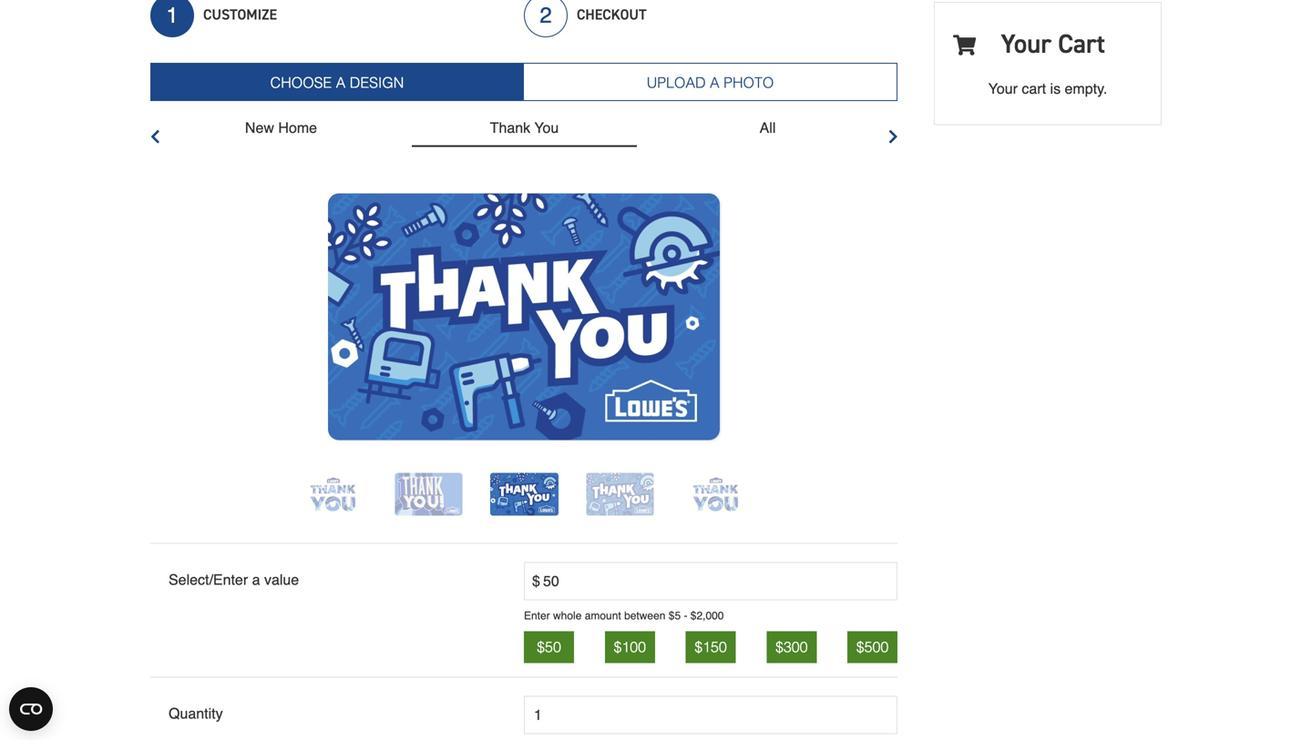 Task type: locate. For each thing, give the bounding box(es) containing it.
open widget image
[[9, 688, 53, 732]]



Task type: vqa. For each thing, say whether or not it's contained in the screenshot.
Powered By Buyatab 'Link'
no



